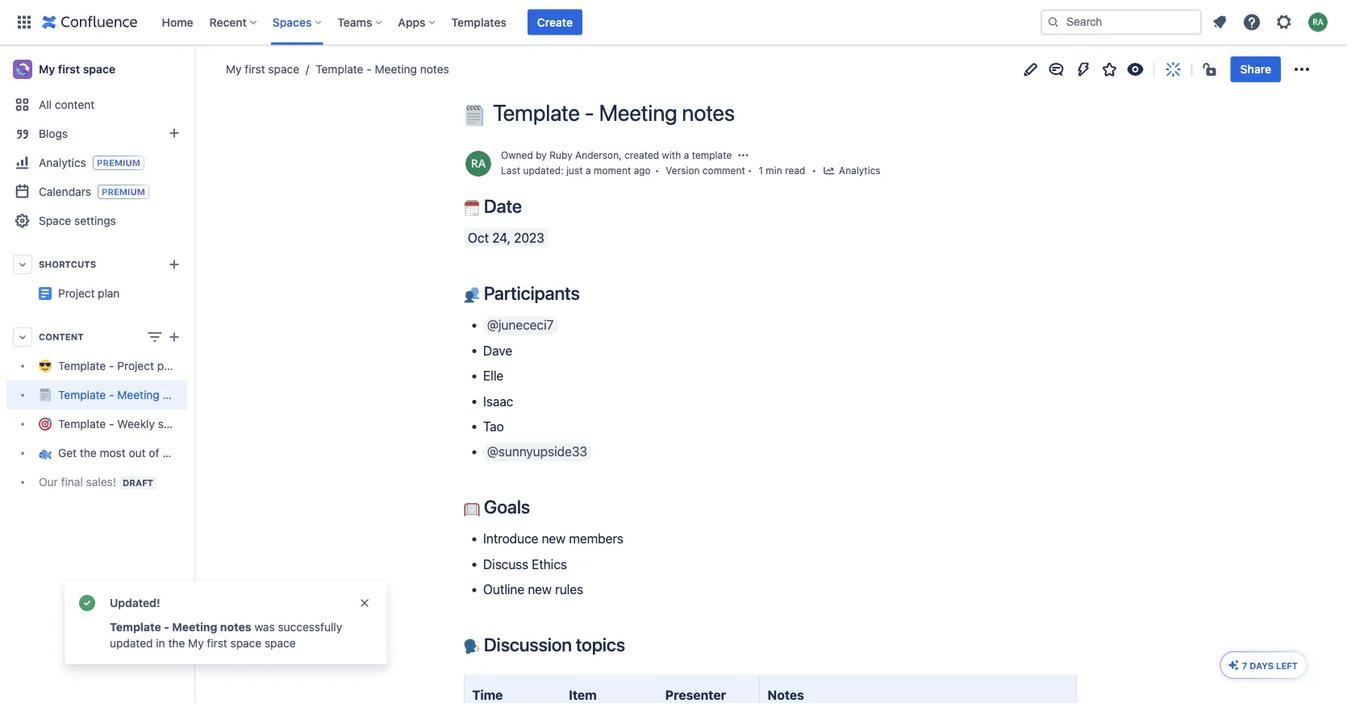 Task type: locate. For each thing, give the bounding box(es) containing it.
template inside "link"
[[58, 360, 106, 373]]

version
[[666, 165, 700, 176]]

plan
[[227, 280, 249, 294], [98, 287, 120, 300], [157, 360, 179, 373]]

1 horizontal spatial plan
[[157, 360, 179, 373]]

meeting up weekly
[[117, 389, 160, 402]]

confluence image
[[42, 13, 138, 32], [42, 13, 138, 32]]

discussion topics
[[480, 634, 626, 656]]

was successfully updated in the my first space space
[[110, 621, 342, 651]]

automation menu button icon image
[[1075, 60, 1094, 79]]

analytics right read at the right top of page
[[839, 165, 881, 176]]

project plan link
[[6, 279, 249, 308], [58, 287, 120, 300]]

tree containing template - project plan
[[6, 352, 249, 497]]

space
[[39, 214, 71, 228]]

my first space down recent dropdown button
[[226, 63, 300, 76]]

template - meeting notes link down teams dropdown button
[[300, 61, 449, 77]]

0 vertical spatial copy image
[[521, 196, 540, 215]]

the right get
[[80, 447, 97, 460]]

@junececi7
[[487, 318, 554, 333]]

status
[[158, 418, 190, 431]]

0 horizontal spatial project
[[58, 287, 95, 300]]

get the most out of your team space
[[58, 447, 249, 460]]

all content
[[39, 98, 95, 111]]

my first space up content
[[39, 63, 115, 76]]

search image
[[1048, 16, 1061, 29]]

out
[[129, 447, 146, 460]]

your
[[162, 447, 185, 460]]

project plan for 'project plan' 'link' below shortcuts dropdown button
[[58, 287, 120, 300]]

premium image for analytics
[[93, 156, 144, 170]]

updated
[[110, 637, 153, 651]]

- up template - weekly status report link
[[109, 389, 114, 402]]

my first space link down recent dropdown button
[[226, 61, 300, 77]]

1 vertical spatial premium image
[[98, 185, 149, 199]]

1 horizontal spatial my
[[188, 637, 204, 651]]

2 horizontal spatial plan
[[227, 280, 249, 294]]

days
[[1250, 661, 1274, 671]]

new up ethics
[[542, 532, 566, 547]]

appswitcher icon image
[[15, 13, 34, 32]]

project inside "link"
[[117, 360, 154, 373]]

copy image
[[521, 196, 540, 215], [578, 283, 598, 303]]

premium icon image
[[1228, 659, 1241, 672]]

notes up template
[[682, 99, 735, 126]]

0 vertical spatial the
[[80, 447, 97, 460]]

0 vertical spatial a
[[684, 150, 689, 161]]

@junececi7 button
[[483, 317, 559, 335]]

calendars
[[39, 185, 91, 198]]

- inside "link"
[[109, 360, 114, 373]]

your profile and preferences image
[[1309, 13, 1328, 32]]

analytics up calendars
[[39, 156, 86, 169]]

the right in
[[168, 637, 185, 651]]

7 days left
[[1243, 661, 1299, 671]]

2 horizontal spatial project
[[187, 280, 224, 294]]

copy image
[[529, 497, 548, 517], [624, 635, 643, 655]]

final
[[61, 476, 83, 489]]

my right the 'collapse sidebar' icon at left top
[[226, 63, 242, 76]]

0 horizontal spatial my
[[39, 63, 55, 76]]

the
[[80, 447, 97, 460], [168, 637, 185, 651]]

:notepad_spiral: image
[[464, 105, 485, 126], [464, 105, 485, 126]]

presenter
[[666, 688, 727, 703]]

dismiss image
[[358, 597, 371, 610]]

teams button
[[333, 9, 389, 35]]

project
[[187, 280, 224, 294], [58, 287, 95, 300], [117, 360, 154, 373]]

notes left was on the left bottom of page
[[220, 621, 252, 634]]

0 horizontal spatial first
[[58, 63, 80, 76]]

updated:
[[523, 165, 564, 176]]

ruby anderson image
[[466, 151, 492, 177]]

0 vertical spatial copy image
[[529, 497, 548, 517]]

0 vertical spatial new
[[542, 532, 566, 547]]

0 horizontal spatial analytics
[[39, 156, 86, 169]]

spaces
[[273, 15, 312, 29]]

1 horizontal spatial my first space
[[226, 63, 300, 76]]

meeting inside tree
[[117, 389, 160, 402]]

created
[[625, 150, 660, 161]]

1 vertical spatial template - meeting notes link
[[6, 381, 192, 410]]

create a page image
[[165, 328, 184, 347]]

template - meeting notes link
[[300, 61, 449, 77], [6, 381, 192, 410]]

first inside was successfully updated in the my first space space
[[207, 637, 227, 651]]

template - meeting notes down template - project plan
[[58, 389, 192, 402]]

just a moment ago link
[[567, 165, 651, 176]]

- up ruby anderson link
[[585, 99, 595, 126]]

a right with
[[684, 150, 689, 161]]

1 horizontal spatial project
[[117, 360, 154, 373]]

ruby anderson link
[[550, 150, 619, 161]]

1 horizontal spatial first
[[207, 637, 227, 651]]

share button
[[1231, 56, 1282, 82]]

0 horizontal spatial template - meeting notes link
[[6, 381, 192, 410]]

the inside space element
[[80, 447, 97, 460]]

project plan link down shortcuts dropdown button
[[58, 287, 120, 300]]

banner containing home
[[0, 0, 1348, 45]]

meeting
[[375, 63, 417, 76], [599, 99, 678, 126], [117, 389, 160, 402], [172, 621, 217, 634]]

create a blog image
[[165, 123, 184, 143]]

all
[[39, 98, 52, 111]]

1 horizontal spatial the
[[168, 637, 185, 651]]

first right in
[[207, 637, 227, 651]]

1 horizontal spatial copy image
[[624, 635, 643, 655]]

7 days left button
[[1222, 653, 1307, 679]]

comment
[[703, 165, 746, 176]]

template - meeting notes
[[316, 63, 449, 76], [493, 99, 735, 126], [58, 389, 192, 402], [110, 621, 252, 634]]

0 horizontal spatial project plan
[[58, 287, 120, 300]]

ago
[[634, 165, 651, 176]]

1 vertical spatial copy image
[[624, 635, 643, 655]]

project for 'project plan' 'link' below shortcuts dropdown button
[[58, 287, 95, 300]]

create link
[[528, 9, 583, 35]]

project plan inside 'link'
[[187, 280, 249, 294]]

1 vertical spatial copy image
[[578, 283, 598, 303]]

left
[[1277, 661, 1299, 671]]

template
[[316, 63, 364, 76], [493, 99, 580, 126], [58, 360, 106, 373], [58, 389, 106, 402], [58, 418, 106, 431], [110, 621, 161, 634]]

0 horizontal spatial my first space
[[39, 63, 115, 76]]

premium image down analytics link
[[98, 185, 149, 199]]

premium image up calendars link
[[93, 156, 144, 170]]

manage page ownership image
[[737, 149, 750, 162]]

space
[[83, 63, 115, 76], [268, 63, 300, 76], [218, 447, 249, 460], [230, 637, 262, 651], [265, 637, 296, 651]]

item
[[569, 688, 597, 703]]

template - project plan link
[[6, 352, 187, 381]]

new
[[542, 532, 566, 547], [528, 582, 552, 598]]

premium image
[[93, 156, 144, 170], [98, 185, 149, 199]]

notes
[[420, 63, 449, 76], [682, 99, 735, 126], [163, 389, 192, 402], [220, 621, 252, 634]]

:speaking_head: image
[[464, 639, 480, 655], [464, 639, 480, 655]]

0 horizontal spatial the
[[80, 447, 97, 460]]

isaac
[[483, 394, 514, 409]]

a right just
[[586, 165, 591, 176]]

- down "content" dropdown button
[[109, 360, 114, 373]]

content
[[39, 332, 84, 343]]

template up the updated
[[110, 621, 161, 634]]

new down ethics
[[528, 582, 552, 598]]

last
[[501, 165, 521, 176]]

my up all on the left of page
[[39, 63, 55, 76]]

template - meeting notes link inside tree
[[6, 381, 192, 410]]

dave
[[483, 343, 513, 358]]

my
[[39, 63, 55, 76], [226, 63, 242, 76], [188, 637, 204, 651]]

0 vertical spatial premium image
[[93, 156, 144, 170]]

shortcuts button
[[6, 250, 187, 279]]

my first space link up all content link
[[6, 53, 187, 86]]

project inside 'link'
[[187, 280, 224, 294]]

our
[[39, 476, 58, 489]]

project for 'project plan' 'link' above 'change view' image
[[187, 280, 224, 294]]

1 vertical spatial the
[[168, 637, 185, 651]]

template - weekly status report link
[[6, 410, 225, 439]]

plan inside the template - project plan "link"
[[157, 360, 179, 373]]

with
[[662, 150, 681, 161]]

premium image inside calendars link
[[98, 185, 149, 199]]

template - meeting notes link down template - project plan
[[6, 381, 192, 410]]

my first space
[[39, 63, 115, 76], [226, 63, 300, 76]]

project plan
[[187, 280, 249, 294], [58, 287, 120, 300]]

premium image inside analytics link
[[93, 156, 144, 170]]

1 horizontal spatial template - meeting notes link
[[300, 61, 449, 77]]

0 horizontal spatial copy image
[[529, 497, 548, 517]]

settings icon image
[[1275, 13, 1295, 32]]

first up the all content
[[58, 63, 80, 76]]

tree
[[6, 352, 249, 497]]

template down "content" dropdown button
[[58, 360, 106, 373]]

- down teams dropdown button
[[367, 63, 372, 76]]

notes up status
[[163, 389, 192, 402]]

success image
[[77, 594, 97, 613]]

1 horizontal spatial copy image
[[578, 283, 598, 303]]

1 horizontal spatial project plan
[[187, 280, 249, 294]]

most
[[100, 447, 126, 460]]

1 horizontal spatial analytics
[[839, 165, 881, 176]]

1 horizontal spatial a
[[684, 150, 689, 161]]

a
[[684, 150, 689, 161], [586, 165, 591, 176]]

last updated: just a moment ago
[[501, 165, 651, 176]]

my right in
[[188, 637, 204, 651]]

my first space inside space element
[[39, 63, 115, 76]]

first down recent dropdown button
[[245, 63, 265, 76]]

banner
[[0, 0, 1348, 45]]

0 horizontal spatial copy image
[[521, 196, 540, 215]]

:busts_in_silhouette: image
[[464, 287, 480, 304]]

participants
[[480, 283, 580, 304]]

new for outline
[[528, 582, 552, 598]]

spaces button
[[268, 9, 328, 35]]

-
[[367, 63, 372, 76], [585, 99, 595, 126], [109, 360, 114, 373], [109, 389, 114, 402], [109, 418, 114, 431], [164, 621, 169, 634]]

0 horizontal spatial a
[[586, 165, 591, 176]]

1 vertical spatial new
[[528, 582, 552, 598]]

space element
[[0, 45, 249, 704]]

@sunnyupside33
[[487, 444, 588, 460]]

@sunnyupside33 button
[[483, 444, 592, 462]]

add shortcut image
[[165, 255, 184, 274]]

:busts_in_silhouette: image
[[464, 287, 480, 304]]

tree inside space element
[[6, 352, 249, 497]]

1 my first space from the left
[[39, 63, 115, 76]]

:calendar_spiral: image
[[464, 200, 480, 216]]



Task type: describe. For each thing, give the bounding box(es) containing it.
rules
[[555, 582, 584, 598]]

star image
[[1101, 60, 1120, 79]]

premium image for calendars
[[98, 185, 149, 199]]

of
[[149, 447, 159, 460]]

meeting up created
[[599, 99, 678, 126]]

change view image
[[145, 328, 165, 347]]

global element
[[10, 0, 1038, 45]]

0 horizontal spatial plan
[[98, 287, 120, 300]]

notes down "apps" popup button
[[420, 63, 449, 76]]

7
[[1243, 661, 1248, 671]]

members
[[569, 532, 624, 547]]

0 horizontal spatial my first space link
[[6, 53, 187, 86]]

space settings link
[[6, 207, 187, 236]]

in
[[156, 637, 165, 651]]

templates
[[452, 15, 507, 29]]

notes
[[768, 688, 805, 703]]

copy image for participants
[[578, 283, 598, 303]]

template - meeting notes inside space element
[[58, 389, 192, 402]]

apps
[[398, 15, 426, 29]]

,
[[619, 150, 622, 161]]

2023
[[514, 230, 545, 246]]

my inside was successfully updated in the my first space space
[[188, 637, 204, 651]]

content
[[55, 98, 95, 111]]

share
[[1241, 63, 1272, 76]]

1 horizontal spatial my first space link
[[226, 61, 300, 77]]

my inside space element
[[39, 63, 55, 76]]

template
[[692, 150, 732, 161]]

notes inside space element
[[163, 389, 192, 402]]

blogs link
[[6, 119, 187, 149]]

discussion
[[484, 634, 572, 656]]

meeting down apps
[[375, 63, 417, 76]]

more actions image
[[1293, 60, 1312, 79]]

first inside space element
[[58, 63, 80, 76]]

owned by ruby anderson , created with a template
[[501, 150, 732, 161]]

no restrictions image
[[1202, 60, 1222, 79]]

stop watching image
[[1126, 60, 1146, 79]]

template - meeting notes down teams dropdown button
[[316, 63, 449, 76]]

calendars link
[[6, 178, 187, 207]]

all content link
[[6, 90, 187, 119]]

2 horizontal spatial my
[[226, 63, 242, 76]]

oct
[[468, 230, 489, 246]]

the inside was successfully updated in the my first space space
[[168, 637, 185, 651]]

moment
[[594, 165, 631, 176]]

introduce new members
[[483, 532, 624, 547]]

outline
[[483, 582, 525, 598]]

template - weekly status report
[[58, 418, 225, 431]]

teams
[[338, 15, 372, 29]]

elle
[[483, 368, 504, 384]]

sales!
[[86, 476, 116, 489]]

home
[[162, 15, 193, 29]]

project plan link up 'change view' image
[[6, 279, 249, 308]]

recent
[[210, 15, 247, 29]]

team
[[188, 447, 215, 460]]

content button
[[6, 323, 187, 352]]

copy image for discussion topics
[[624, 635, 643, 655]]

analytics inside space element
[[39, 156, 86, 169]]

apps button
[[393, 9, 442, 35]]

introduce
[[483, 532, 539, 547]]

notification icon image
[[1211, 13, 1230, 32]]

read
[[785, 165, 806, 176]]

space settings
[[39, 214, 116, 228]]

copy image for date
[[521, 196, 540, 215]]

:calendar_spiral: image
[[464, 200, 480, 216]]

template - project plan image
[[39, 287, 52, 300]]

by
[[536, 150, 547, 161]]

template - meeting notes up owned by ruby anderson , created with a template
[[493, 99, 735, 126]]

ethics
[[532, 557, 567, 572]]

:goal: image
[[464, 501, 480, 518]]

template - meeting notes up in
[[110, 621, 252, 634]]

template down the template - project plan "link"
[[58, 389, 106, 402]]

home link
[[157, 9, 198, 35]]

help icon image
[[1243, 13, 1262, 32]]

- up in
[[164, 621, 169, 634]]

template up by
[[493, 99, 580, 126]]

updated!
[[110, 597, 160, 610]]

template up get
[[58, 418, 106, 431]]

collapse sidebar image
[[176, 53, 211, 86]]

get the most out of your team space link
[[6, 439, 249, 468]]

successfully
[[278, 621, 342, 634]]

oct 24, 2023
[[468, 230, 545, 246]]

create
[[537, 15, 573, 29]]

analytics link
[[6, 149, 187, 178]]

settings
[[74, 214, 116, 228]]

meeting left was on the left bottom of page
[[172, 621, 217, 634]]

quick summary image
[[1164, 60, 1184, 79]]

report
[[193, 418, 225, 431]]

anderson
[[576, 150, 619, 161]]

new for introduce
[[542, 532, 566, 547]]

blogs
[[39, 127, 68, 140]]

template - project plan
[[58, 360, 179, 373]]

project plan for 'project plan' 'link' above 'change view' image
[[187, 280, 249, 294]]

topics
[[576, 634, 626, 656]]

time
[[473, 688, 503, 703]]

1
[[759, 165, 764, 176]]

our final sales! draft
[[39, 476, 153, 489]]

discuss
[[483, 557, 529, 572]]

version comment
[[666, 165, 746, 176]]

template down teams
[[316, 63, 364, 76]]

discuss ethics
[[483, 557, 567, 572]]

was
[[255, 621, 275, 634]]

edit this page image
[[1022, 60, 1041, 79]]

24,
[[492, 230, 511, 246]]

copy image for goals
[[529, 497, 548, 517]]

templates link
[[447, 9, 512, 35]]

1 min read
[[759, 165, 806, 176]]

goals
[[480, 497, 530, 518]]

owned
[[501, 150, 533, 161]]

2 horizontal spatial first
[[245, 63, 265, 76]]

:goal: image
[[464, 501, 480, 518]]

recent button
[[205, 9, 263, 35]]

get
[[58, 447, 77, 460]]

2 my first space from the left
[[226, 63, 300, 76]]

tao
[[483, 419, 504, 434]]

- left weekly
[[109, 418, 114, 431]]

Search field
[[1041, 9, 1203, 35]]

weekly
[[117, 418, 155, 431]]

analytics button
[[823, 164, 881, 180]]

0 vertical spatial template - meeting notes link
[[300, 61, 449, 77]]

min
[[766, 165, 783, 176]]

analytics inside "button"
[[839, 165, 881, 176]]

1 vertical spatial a
[[586, 165, 591, 176]]

just
[[567, 165, 583, 176]]

draft
[[123, 478, 153, 488]]



Task type: vqa. For each thing, say whether or not it's contained in the screenshot.
Background color image
no



